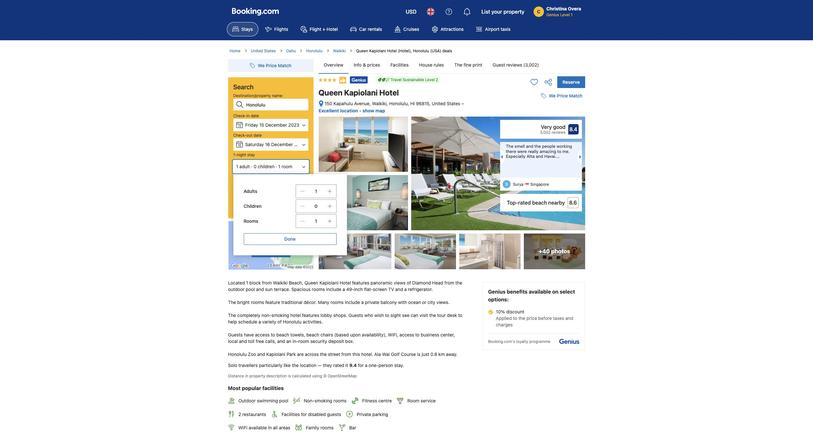 Task type: describe. For each thing, give the bounding box(es) containing it.
hotel inside located 1 block from waikiki beach, queen kapiolani hotel features panoramic views of diamond head from the outdoor pool and sun terrace. spacious rooms include a 49-inch flat-screen tv and a refrigerator. the bright rooms feature traditional décor. many rooms include a private balcony with ocean or city views. the completely non-smoking hotel features lobby shops. guests who wish to sight see can visit the tour desk to help schedule a variety of honolulu activities. guests have access to beach towels, beach chairs (based upon availability), wifi, access to business center, local and toll free calls, and an in-room security deposit box. honolulu zoo and kapiolani park are across the street from this hotel. ala wai golf course is just 0.8 km away.
[[340, 280, 351, 286]]

info & prices link
[[349, 57, 386, 73]]

info
[[354, 62, 362, 68]]

and right atta
[[536, 154, 544, 159]]

we price match inside search "section"
[[258, 63, 292, 68]]

to left business
[[416, 332, 420, 338]]

0 horizontal spatial from
[[262, 280, 272, 286]]

(3,002)
[[524, 62, 539, 68]]

deposit
[[329, 339, 344, 344]]

honolulu,
[[390, 101, 409, 106]]

0 horizontal spatial 16
[[238, 144, 241, 147]]

the left street
[[320, 352, 327, 357]]

0 horizontal spatial rated
[[334, 363, 345, 368]]

to right wish
[[385, 313, 390, 318]]

available inside genius benefits available on select options:
[[529, 289, 551, 295]]

private
[[357, 412, 372, 417]]

friday
[[245, 122, 258, 128]]

cruises
[[404, 26, 420, 32]]

areas
[[279, 425, 291, 430]]

queen for queen kapiolani hotel
[[319, 88, 343, 97]]

wifi,
[[388, 332, 399, 338]]

rooms up shops.
[[331, 300, 344, 305]]

disabled
[[308, 412, 326, 417]]

+
[[323, 26, 326, 32]]

openstreetmap
[[328, 374, 357, 379]]

hotel
[[291, 313, 301, 318]]

family
[[306, 425, 320, 430]]

family rooms
[[306, 425, 334, 430]]

december for 15
[[266, 122, 287, 128]]

8.6 element
[[568, 197, 579, 208]]

2023 for friday 15 december 2023
[[289, 122, 300, 128]]

0 vertical spatial of
[[407, 280, 411, 286]]

a down views
[[405, 287, 407, 292]]

centre
[[379, 398, 392, 404]]

we for rightmost we price match dropdown button
[[549, 93, 556, 98]]

1 vertical spatial location
[[300, 363, 317, 368]]

1 inside christina overa genius level 1
[[571, 12, 573, 17]]

most popular facilities
[[228, 385, 284, 391]]

hotel for flight + hotel
[[327, 26, 338, 32]]

avenue,
[[354, 101, 371, 106]]

0 horizontal spatial features
[[302, 313, 320, 318]]

0 vertical spatial rated
[[519, 200, 531, 206]]

1 vertical spatial level
[[426, 77, 435, 82]]

excellent location - show map button
[[319, 108, 386, 113]]

particularly
[[259, 363, 283, 368]]

1-night stay
[[233, 152, 255, 157]]

shops.
[[334, 313, 348, 318]]

honolulu left (usa)
[[413, 48, 430, 53]]

date for check-out date
[[254, 133, 262, 138]]

christina
[[547, 6, 567, 11]]

night
[[237, 152, 246, 157]]

states inside 150 kapahulu avenue, waikiki, honolulu, hi 96815, united states – excellent location - show map
[[447, 101, 461, 106]]

activities.
[[303, 319, 323, 325]]

0 vertical spatial united
[[251, 48, 263, 53]]

states inside united states link
[[264, 48, 276, 53]]

swimming
[[257, 398, 278, 404]]

wish
[[375, 313, 384, 318]]

rooms right "family" in the left of the page
[[321, 425, 334, 430]]

the smell and the people working there were really amazing to me. especially atta and havai….
[[506, 144, 573, 159]]

description
[[267, 374, 287, 379]]

—
[[318, 363, 322, 368]]

search
[[233, 83, 254, 91]]

very
[[541, 124, 552, 130]]

a left 49-
[[343, 287, 345, 292]]

discount
[[507, 309, 525, 315]]

lobby
[[321, 313, 332, 318]]

airport
[[486, 26, 500, 32]]

the left fine
[[455, 62, 463, 68]]

property for your
[[504, 9, 525, 15]]

kapiolani up the prices
[[370, 48, 386, 53]]

attractions
[[441, 26, 464, 32]]

guest reviews (3,002) link
[[488, 57, 545, 73]]

stay.
[[395, 363, 404, 368]]

1 horizontal spatial beach
[[307, 332, 320, 338]]

1 vertical spatial available
[[249, 425, 267, 430]]

match for top we price match dropdown button
[[278, 63, 292, 68]]

usd
[[406, 9, 417, 15]]

check- for in
[[233, 113, 247, 118]]

1 adult · 0 children · 1 room
[[236, 164, 293, 169]]

price inside search "section"
[[266, 63, 277, 68]]

click to open map view image
[[319, 100, 324, 107]]

0 vertical spatial we price match button
[[248, 60, 294, 71]]

charges
[[496, 322, 513, 328]]

1 horizontal spatial we price match button
[[539, 90, 586, 102]]

really
[[528, 149, 539, 154]]

smoking inside located 1 block from waikiki beach, queen kapiolani hotel features panoramic views of diamond head from the outdoor pool and sun terrace. spacious rooms include a 49-inch flat-screen tv and a refrigerator. the bright rooms feature traditional décor. many rooms include a private balcony with ocean or city views. the completely non-smoking hotel features lobby shops. guests who wish to sight see can visit the tour desk to help schedule a variety of honolulu activities. guests have access to beach towels, beach chairs (based upon availability), wifi, access to business center, local and toll free calls, and an in-room security deposit box. honolulu zoo and kapiolani park are across the street from this hotel. ala wai golf course is just 0.8 km away.
[[272, 313, 289, 318]]

0.8
[[431, 352, 438, 357]]

in for distance
[[245, 374, 249, 379]]

and inside 10% discount applied to the price before taxes and charges
[[566, 316, 574, 321]]

wifi available in all areas
[[239, 425, 291, 430]]

ala
[[375, 352, 381, 357]]

1 vertical spatial pool
[[279, 398, 289, 404]]

sight
[[391, 313, 401, 318]]

honolulu down 'flight'
[[307, 48, 323, 53]]

list your property
[[482, 9, 525, 15]]

queen inside located 1 block from waikiki beach, queen kapiolani hotel features panoramic views of diamond head from the outdoor pool and sun terrace. spacious rooms include a 49-inch flat-screen tv and a refrigerator. the bright rooms feature traditional décor. many rooms include a private balcony with ocean or city views. the completely non-smoking hotel features lobby shops. guests who wish to sight see can visit the tour desk to help schedule a variety of honolulu activities. guests have access to beach towels, beach chairs (based upon availability), wifi, access to business center, local and toll free calls, and an in-room security deposit box. honolulu zoo and kapiolani park are across the street from this hotel. ala wai golf course is just 0.8 km away.
[[305, 280, 319, 286]]

block
[[250, 280, 261, 286]]

1 horizontal spatial waikiki
[[333, 48, 346, 53]]

using
[[312, 374, 322, 379]]

availability),
[[362, 332, 387, 338]]

one-
[[369, 363, 379, 368]]

1 adult · 0 children · 1 room button
[[233, 160, 308, 173]]

map inside 150 kapahulu avenue, waikiki, honolulu, hi 96815, united states – excellent location - show map
[[376, 108, 386, 113]]

fitness
[[363, 398, 378, 404]]

guests
[[327, 412, 341, 417]]

8.4
[[570, 126, 578, 132]]

genius inside genius benefits available on select options:
[[489, 289, 506, 295]]

and down views
[[396, 287, 403, 292]]

2 horizontal spatial beach
[[533, 200, 548, 206]]

the inside the smell and the people working there were really amazing to me. especially atta and havai….
[[506, 144, 514, 149]]

0 horizontal spatial of
[[278, 319, 282, 325]]

located
[[228, 280, 245, 286]]

show on map
[[257, 248, 286, 254]]

facilities
[[263, 385, 284, 391]]

©
[[323, 374, 327, 379]]

2 horizontal spatial from
[[445, 280, 455, 286]]

terrace.
[[274, 287, 290, 292]]

applied
[[496, 316, 512, 321]]

property for in
[[250, 374, 266, 379]]

&
[[363, 62, 366, 68]]

facilities for facilities for disabled guests
[[282, 412, 300, 417]]

c
[[538, 9, 541, 14]]

in for check-
[[247, 113, 250, 118]]

1 inside located 1 block from waikiki beach, queen kapiolani hotel features panoramic views of diamond head from the outdoor pool and sun terrace. spacious rooms include a 49-inch flat-screen tv and a refrigerator. the bright rooms feature traditional décor. many rooms include a private balcony with ocean or city views. the completely non-smoking hotel features lobby shops. guests who wish to sight see can visit the tour desk to help schedule a variety of honolulu activities. guests have access to beach towels, beach chairs (based upon availability), wifi, access to business center, local and toll free calls, and an in-room security deposit box. honolulu zoo and kapiolani park are across the street from this hotel. ala wai golf course is just 0.8 km away.
[[246, 280, 248, 286]]

guest reviews (3,002)
[[493, 62, 539, 68]]

2023 for saturday 16 december 2023
[[294, 142, 305, 147]]

kapahulu
[[334, 101, 353, 106]]

décor.
[[304, 300, 317, 305]]

kapiolani up particularly
[[267, 352, 286, 357]]

hotel for queen kapiolani hotel (hotel), honolulu (usa) deals
[[387, 48, 397, 53]]

genius inside christina overa genius level 1
[[547, 12, 560, 17]]

destination/property
[[233, 93, 271, 98]]

before
[[539, 316, 552, 321]]

wifi
[[239, 425, 248, 430]]

and left an
[[278, 339, 285, 344]]

and right "smell"
[[527, 144, 534, 149]]

match for rightmost we price match dropdown button
[[570, 93, 583, 98]]

rooms up many
[[312, 287, 325, 292]]

for inside search "section"
[[264, 186, 269, 190]]

overview
[[324, 62, 344, 68]]

-
[[360, 108, 362, 113]]

next image
[[580, 155, 584, 159]]

are
[[297, 352, 304, 357]]

zoo
[[248, 352, 256, 357]]

2 vertical spatial in
[[268, 425, 272, 430]]

to up the calls,
[[271, 332, 275, 338]]

the right head
[[456, 280, 463, 286]]

business
[[421, 332, 440, 338]]

wai
[[382, 352, 390, 357]]

friday 15 december 2023
[[245, 122, 300, 128]]

1 horizontal spatial smoking
[[315, 398, 333, 404]]

(based
[[335, 332, 349, 338]]

taxis
[[501, 26, 511, 32]]

sustainable
[[403, 77, 424, 82]]

1 horizontal spatial guests
[[349, 313, 364, 318]]

1 vertical spatial for
[[358, 363, 364, 368]]

is inside located 1 block from waikiki beach, queen kapiolani hotel features panoramic views of diamond head from the outdoor pool and sun terrace. spacious rooms include a 49-inch flat-screen tv and a refrigerator. the bright rooms feature traditional décor. many rooms include a private balcony with ocean or city views. the completely non-smoking hotel features lobby shops. guests who wish to sight see can visit the tour desk to help schedule a variety of honolulu activities. guests have access to beach towels, beach chairs (based upon availability), wifi, access to business center, local and toll free calls, and an in-room security deposit box. honolulu zoo and kapiolani park are across the street from this hotel. ala wai golf course is just 0.8 km away.
[[417, 352, 421, 357]]

prices
[[368, 62, 380, 68]]

1 horizontal spatial price
[[557, 93, 568, 98]]

rules
[[434, 62, 444, 68]]

kapiolani up many
[[320, 280, 339, 286]]

stay
[[247, 152, 255, 157]]

overa
[[568, 6, 582, 11]]

adult
[[240, 164, 250, 169]]

room inside located 1 block from waikiki beach, queen kapiolani hotel features panoramic views of diamond head from the outdoor pool and sun terrace. spacious rooms include a 49-inch flat-screen tv and a refrigerator. the bright rooms feature traditional décor. many rooms include a private balcony with ocean or city views. the completely non-smoking hotel features lobby shops. guests who wish to sight see can visit the tour desk to help schedule a variety of honolulu activities. guests have access to beach towels, beach chairs (based upon availability), wifi, access to business center, local and toll free calls, and an in-room security deposit box. honolulu zoo and kapiolani park are across the street from this hotel. ala wai golf course is just 0.8 km away.
[[299, 339, 309, 344]]

oahu
[[286, 48, 296, 53]]

1 vertical spatial include
[[345, 300, 360, 305]]

0 horizontal spatial 15
[[238, 124, 241, 128]]

calls,
[[265, 339, 276, 344]]

house
[[419, 62, 433, 68]]

popular
[[242, 385, 261, 391]]

christina overa genius level 1
[[547, 6, 582, 17]]



Task type: locate. For each thing, give the bounding box(es) containing it.
reviews
[[507, 62, 523, 68], [552, 130, 566, 135]]

1 vertical spatial check-
[[233, 133, 247, 138]]

beach up the security at the left bottom of page
[[307, 332, 320, 338]]

0 vertical spatial location
[[340, 108, 358, 113]]

queen kapiolani hotel (hotel), honolulu (usa) deals link
[[356, 48, 453, 53]]

states left –
[[447, 101, 461, 106]]

or
[[423, 300, 427, 305]]

1 vertical spatial property
[[250, 374, 266, 379]]

features up inch
[[352, 280, 370, 286]]

· right children
[[276, 164, 277, 169]]

for right '9.4'
[[358, 363, 364, 368]]

room down towels, in the left of the page
[[299, 339, 309, 344]]

of right views
[[407, 280, 411, 286]]

panoramic
[[371, 280, 393, 286]]

a left private
[[362, 300, 364, 305]]

good
[[554, 124, 566, 130]]

15 down check-in date
[[238, 124, 241, 128]]

united inside 150 kapahulu avenue, waikiki, honolulu, hi 96815, united states – excellent location - show map
[[432, 101, 446, 106]]

non-
[[304, 398, 315, 404]]

stays
[[242, 26, 253, 32]]

waikiki,
[[372, 101, 388, 106]]

children
[[258, 164, 275, 169]]

home
[[230, 48, 241, 53]]

2 horizontal spatial queen
[[356, 48, 368, 53]]

solo travellers particularly like the location — they rated it 9.4 for a one-person stay.
[[228, 363, 404, 368]]

cruises link
[[389, 22, 425, 36]]

waikiki link
[[333, 48, 346, 54]]

0 vertical spatial property
[[504, 9, 525, 15]]

like
[[284, 363, 291, 368]]

valign  initial image
[[339, 76, 347, 84]]

0 vertical spatial facilities
[[391, 62, 409, 68]]

stays link
[[227, 22, 259, 36]]

150 kapahulu avenue, waikiki, honolulu, hi 96815, united states – excellent location - show map
[[319, 101, 464, 113]]

1 horizontal spatial 15
[[260, 122, 264, 128]]

guests left 'who'
[[349, 313, 364, 318]]

16 up night
[[238, 144, 241, 147]]

center,
[[441, 332, 455, 338]]

0 horizontal spatial room
[[282, 164, 293, 169]]

calculated
[[292, 374, 311, 379]]

10%
[[496, 309, 505, 315]]

queen
[[356, 48, 368, 53], [319, 88, 343, 97], [305, 280, 319, 286]]

facilities link
[[386, 57, 414, 73]]

1 vertical spatial in
[[245, 374, 249, 379]]

we price match
[[258, 63, 292, 68], [549, 93, 583, 98]]

reviews inside very good 3,002 reviews
[[552, 130, 566, 135]]

include
[[326, 287, 342, 292], [345, 300, 360, 305]]

we price match down the reserve button
[[549, 93, 583, 98]]

pool right swimming
[[279, 398, 289, 404]]

16 right saturday
[[265, 142, 270, 147]]

1 horizontal spatial rated
[[519, 200, 531, 206]]

match
[[278, 63, 292, 68], [570, 93, 583, 98]]

we for top we price match dropdown button
[[258, 63, 265, 68]]

refrigerator.
[[408, 287, 433, 292]]

2 up wifi
[[239, 412, 241, 417]]

december down friday 15 december 2023
[[271, 142, 293, 147]]

1 horizontal spatial from
[[342, 352, 352, 357]]

km
[[439, 352, 445, 357]]

and
[[527, 144, 534, 149], [536, 154, 544, 159], [256, 287, 264, 292], [396, 287, 403, 292], [566, 316, 574, 321], [239, 339, 247, 344], [278, 339, 285, 344], [257, 352, 265, 357]]

travellers
[[239, 363, 258, 368]]

8.6
[[570, 200, 577, 206]]

1 horizontal spatial features
[[352, 280, 370, 286]]

1 horizontal spatial facilities
[[391, 62, 409, 68]]

0 horizontal spatial property
[[250, 374, 266, 379]]

hotel.
[[362, 352, 373, 357]]

non-smoking rooms
[[304, 398, 347, 404]]

property right your
[[504, 9, 525, 15]]

facilities for facilities
[[391, 62, 409, 68]]

1 vertical spatial date
[[254, 133, 262, 138]]

2 down rules
[[436, 77, 439, 82]]

top-rated beach nearby
[[507, 200, 565, 206]]

1 horizontal spatial 16
[[265, 142, 270, 147]]

pool down block on the left of the page
[[246, 287, 255, 292]]

city
[[428, 300, 436, 305]]

we down united states link
[[258, 63, 265, 68]]

1 vertical spatial of
[[278, 319, 282, 325]]

map down done button
[[276, 248, 286, 254]]

1 vertical spatial features
[[302, 313, 320, 318]]

views.
[[437, 300, 450, 305]]

the left bright
[[228, 300, 236, 305]]

0 horizontal spatial we price match
[[258, 63, 292, 68]]

room
[[408, 398, 420, 404]]

reserve button
[[558, 76, 586, 88]]

the left "smell"
[[506, 144, 514, 149]]

and right "taxes"
[[566, 316, 574, 321]]

2 vertical spatial for
[[301, 412, 307, 417]]

room inside dropdown button
[[282, 164, 293, 169]]

waikiki up overview
[[333, 48, 346, 53]]

date for check-in date
[[251, 113, 259, 118]]

0 horizontal spatial states
[[264, 48, 276, 53]]

hotel for queen kapiolani hotel
[[380, 88, 399, 97]]

to down the discount
[[514, 316, 518, 321]]

in left all
[[268, 425, 272, 430]]

in up 'friday'
[[247, 113, 250, 118]]

tv
[[389, 287, 394, 292]]

date up 'friday'
[[251, 113, 259, 118]]

map inside search "section"
[[276, 248, 286, 254]]

1 horizontal spatial location
[[340, 108, 358, 113]]

1 horizontal spatial property
[[504, 9, 525, 15]]

1 vertical spatial we price match button
[[539, 90, 586, 102]]

0 vertical spatial match
[[278, 63, 292, 68]]

1 horizontal spatial match
[[570, 93, 583, 98]]

smell
[[515, 144, 525, 149]]

0 horizontal spatial pool
[[246, 287, 255, 292]]

queen up the spacious
[[305, 280, 319, 286]]

1 vertical spatial price
[[557, 93, 568, 98]]

0 horizontal spatial price
[[266, 63, 277, 68]]

1 horizontal spatial for
[[301, 412, 307, 417]]

1 horizontal spatial 2
[[436, 77, 439, 82]]

taxes
[[554, 316, 565, 321]]

0 vertical spatial price
[[266, 63, 277, 68]]

0 vertical spatial date
[[251, 113, 259, 118]]

states left oahu
[[264, 48, 276, 53]]

car rentals link
[[345, 22, 388, 36]]

of
[[407, 280, 411, 286], [278, 319, 282, 325]]

features
[[352, 280, 370, 286], [302, 313, 320, 318]]

name:
[[272, 93, 284, 98]]

location
[[340, 108, 358, 113], [300, 363, 317, 368]]

match inside search "section"
[[278, 63, 292, 68]]

head
[[433, 280, 444, 286]]

0 vertical spatial available
[[529, 289, 551, 295]]

benefits
[[507, 289, 528, 295]]

0 horizontal spatial ·
[[251, 164, 253, 169]]

beach up an
[[277, 332, 289, 338]]

rooms right bright
[[251, 300, 264, 305]]

1 vertical spatial we price match
[[549, 93, 583, 98]]

with
[[399, 300, 407, 305]]

0 horizontal spatial smoking
[[272, 313, 289, 318]]

0 horizontal spatial for
[[264, 186, 269, 190]]

on right show
[[270, 248, 275, 254]]

honolulu link
[[307, 48, 323, 54]]

1 horizontal spatial genius
[[547, 12, 560, 17]]

saturday
[[245, 142, 264, 147]]

kapiolani up avenue,
[[344, 88, 378, 97]]

0 vertical spatial we price match
[[258, 63, 292, 68]]

to left me.
[[558, 149, 562, 154]]

map down waikiki,
[[376, 108, 386, 113]]

queen kapiolani hotel (hotel), honolulu (usa) deals
[[356, 48, 453, 53]]

waikiki inside located 1 block from waikiki beach, queen kapiolani hotel features panoramic views of diamond head from the outdoor pool and sun terrace. spacious rooms include a 49-inch flat-screen tv and a refrigerator. the bright rooms feature traditional décor. many rooms include a private balcony with ocean or city views. the completely non-smoking hotel features lobby shops. guests who wish to sight see can visit the tour desk to help schedule a variety of honolulu activities. guests have access to beach towels, beach chairs (based upon availability), wifi, access to business center, local and toll free calls, and an in-room security deposit box. honolulu zoo and kapiolani park are across the street from this hotel. ala wai golf course is just 0.8 km away.
[[273, 280, 288, 286]]

0 vertical spatial features
[[352, 280, 370, 286]]

the inside the smell and the people working there were really amazing to me. especially atta and havai….
[[535, 144, 541, 149]]

hotel up 49-
[[340, 280, 351, 286]]

private parking
[[357, 412, 388, 417]]

2 access from the left
[[400, 332, 414, 338]]

smoking up variety
[[272, 313, 289, 318]]

1 horizontal spatial level
[[561, 12, 570, 17]]

1-
[[233, 152, 237, 157]]

check- for out
[[233, 133, 247, 138]]

to inside 10% discount applied to the price before taxes and charges
[[514, 316, 518, 321]]

upon
[[350, 332, 361, 338]]

0 vertical spatial genius
[[547, 12, 560, 17]]

property up "most popular facilities"
[[250, 374, 266, 379]]

available right benefits
[[529, 289, 551, 295]]

the left tour
[[430, 313, 436, 318]]

1 vertical spatial states
[[447, 101, 461, 106]]

Where are you going? field
[[244, 99, 308, 110]]

photos
[[552, 248, 571, 255]]

a left the one-
[[365, 363, 368, 368]]

1 horizontal spatial available
[[529, 289, 551, 295]]

from right head
[[445, 280, 455, 286]]

0 horizontal spatial available
[[249, 425, 267, 430]]

0 vertical spatial include
[[326, 287, 342, 292]]

a left variety
[[259, 319, 261, 325]]

booking.com image
[[232, 8, 279, 16]]

queen up 150
[[319, 88, 343, 97]]

1 horizontal spatial we
[[549, 93, 556, 98]]

search section
[[226, 54, 347, 270]]

to inside the smell and the people working there were really amazing to me. especially atta and havai….
[[558, 149, 562, 154]]

1 check- from the top
[[233, 113, 247, 118]]

very good 3,002 reviews
[[541, 124, 566, 135]]

level inside christina overa genius level 1
[[561, 12, 570, 17]]

1 vertical spatial 2023
[[294, 142, 305, 147]]

beach left nearby
[[533, 200, 548, 206]]

we price match down united states link
[[258, 63, 292, 68]]

0 horizontal spatial level
[[426, 77, 435, 82]]

1 vertical spatial on
[[553, 289, 559, 295]]

security
[[311, 339, 327, 344]]

see
[[402, 313, 410, 318]]

0 vertical spatial for
[[264, 186, 269, 190]]

1 vertical spatial smoking
[[315, 398, 333, 404]]

0 horizontal spatial match
[[278, 63, 292, 68]]

and down block on the left of the page
[[256, 287, 264, 292]]

i'm
[[239, 186, 245, 190]]

to right desk
[[459, 313, 463, 318]]

the inside 10% discount applied to the price before taxes and charges
[[519, 316, 526, 321]]

united states
[[251, 48, 276, 53]]

reviews inside guest reviews (3,002) link
[[507, 62, 523, 68]]

1 horizontal spatial include
[[345, 300, 360, 305]]

0 horizontal spatial facilities
[[282, 412, 300, 417]]

genius down christina
[[547, 12, 560, 17]]

diamond
[[413, 280, 431, 286]]

is down "like" at the bottom left of the page
[[288, 374, 291, 379]]

work
[[270, 186, 279, 190]]

the right "like" at the bottom left of the page
[[292, 363, 299, 368]]

scored 8.4 element
[[569, 124, 579, 135]]

we up very
[[549, 93, 556, 98]]

0 horizontal spatial 2
[[239, 412, 241, 417]]

0 vertical spatial level
[[561, 12, 570, 17]]

the fine print
[[455, 62, 483, 68]]

me.
[[563, 149, 570, 154]]

previous image
[[499, 155, 503, 159]]

2
[[436, 77, 439, 82], [239, 412, 241, 417]]

2 · from the left
[[276, 164, 277, 169]]

fine
[[464, 62, 472, 68]]

1 horizontal spatial map
[[376, 108, 386, 113]]

pool
[[246, 287, 255, 292], [279, 398, 289, 404]]

and right zoo
[[257, 352, 265, 357]]

room
[[282, 164, 293, 169], [299, 339, 309, 344]]

december for 16
[[271, 142, 293, 147]]

1 access from the left
[[255, 332, 270, 338]]

genius
[[547, 12, 560, 17], [489, 289, 506, 295]]

your account menu christina overa genius level 1 element
[[534, 3, 584, 18]]

top-rated beach nearby element
[[504, 199, 565, 207]]

is left just
[[417, 352, 421, 357]]

1 horizontal spatial pool
[[279, 398, 289, 404]]

1 vertical spatial room
[[299, 339, 309, 344]]

rated left it
[[334, 363, 345, 368]]

features up "activities."
[[302, 313, 320, 318]]

include left 49-
[[326, 287, 342, 292]]

2 check- from the top
[[233, 133, 247, 138]]

rated very good element
[[504, 123, 566, 131]]

1 horizontal spatial of
[[407, 280, 411, 286]]

3,002
[[541, 130, 551, 135]]

and left toll
[[239, 339, 247, 344]]

restaurants
[[243, 412, 266, 417]]

level down house rules link
[[426, 77, 435, 82]]

0 vertical spatial check-
[[233, 113, 247, 118]]

queen up &
[[356, 48, 368, 53]]

1 horizontal spatial ·
[[276, 164, 277, 169]]

house rules
[[419, 62, 444, 68]]

1 horizontal spatial states
[[447, 101, 461, 106]]

1 horizontal spatial reviews
[[552, 130, 566, 135]]

facilities up areas
[[282, 412, 300, 417]]

from left this
[[342, 352, 352, 357]]

rooms up guests
[[334, 398, 347, 404]]

in right "distance"
[[245, 374, 249, 379]]

0 horizontal spatial guests
[[228, 332, 243, 338]]

1 · from the left
[[251, 164, 253, 169]]

0 horizontal spatial beach
[[277, 332, 289, 338]]

pool inside located 1 block from waikiki beach, queen kapiolani hotel features panoramic views of diamond head from the outdoor pool and sun terrace. spacious rooms include a 49-inch flat-screen tv and a refrigerator. the bright rooms feature traditional décor. many rooms include a private balcony with ocean or city views. the completely non-smoking hotel features lobby shops. guests who wish to sight see can visit the tour desk to help schedule a variety of honolulu activities. guests have access to beach towels, beach chairs (based upon availability), wifi, access to business center, local and toll free calls, and an in-room security deposit box. honolulu zoo and kapiolani park are across the street from this hotel. ala wai golf course is just 0.8 km away.
[[246, 287, 255, 292]]

we price match button down the reserve button
[[539, 90, 586, 102]]

0 horizontal spatial access
[[255, 332, 270, 338]]

0 vertical spatial in
[[247, 113, 250, 118]]

chairs
[[321, 332, 333, 338]]

access right wifi,
[[400, 332, 414, 338]]

reviews right guest
[[507, 62, 523, 68]]

1 vertical spatial facilities
[[282, 412, 300, 417]]

united right home
[[251, 48, 263, 53]]

0 horizontal spatial include
[[326, 287, 342, 292]]

available down restaurants
[[249, 425, 267, 430]]

1 vertical spatial guests
[[228, 332, 243, 338]]

the down the discount
[[519, 316, 526, 321]]

on inside genius benefits available on select options:
[[553, 289, 559, 295]]

bright
[[237, 300, 250, 305]]

match down oahu link
[[278, 63, 292, 68]]

away.
[[446, 352, 458, 357]]

0 horizontal spatial we price match button
[[248, 60, 294, 71]]

0 vertical spatial reviews
[[507, 62, 523, 68]]

1 vertical spatial is
[[288, 374, 291, 379]]

in inside search "section"
[[247, 113, 250, 118]]

honolulu down the hotel
[[283, 319, 302, 325]]

location inside 150 kapahulu avenue, waikiki, honolulu, hi 96815, united states – excellent location - show map
[[340, 108, 358, 113]]

· right adult
[[251, 164, 253, 169]]

1 vertical spatial match
[[570, 93, 583, 98]]

level down christina
[[561, 12, 570, 17]]

1 vertical spatial waikiki
[[273, 280, 288, 286]]

travelling
[[246, 186, 263, 190]]

hotel left (hotel),
[[387, 48, 397, 53]]

hotel up waikiki,
[[380, 88, 399, 97]]

hotel right + on the left top of the page
[[327, 26, 338, 32]]

0 horizontal spatial on
[[270, 248, 275, 254]]

airport taxis
[[486, 26, 511, 32]]

queen for queen kapiolani hotel (hotel), honolulu (usa) deals
[[356, 48, 368, 53]]

an
[[287, 339, 292, 344]]

we inside search "section"
[[258, 63, 265, 68]]

16
[[265, 142, 270, 147], [238, 144, 241, 147]]

1 horizontal spatial 0
[[315, 203, 318, 209]]

reserve
[[563, 79, 580, 85]]

genius up options:
[[489, 289, 506, 295]]

location left — at the bottom left of the page
[[300, 363, 317, 368]]

smoking up disabled
[[315, 398, 333, 404]]

+40 photos
[[539, 248, 571, 255]]

0 horizontal spatial is
[[288, 374, 291, 379]]

of right variety
[[278, 319, 282, 325]]

from up sun at the left
[[262, 280, 272, 286]]

the up help
[[228, 313, 236, 318]]

0 horizontal spatial we
[[258, 63, 265, 68]]

we price match button down united states link
[[248, 60, 294, 71]]

on inside search "section"
[[270, 248, 275, 254]]

1 horizontal spatial queen
[[319, 88, 343, 97]]

honolulu up solo
[[228, 352, 247, 357]]

1 horizontal spatial access
[[400, 332, 414, 338]]

1 vertical spatial rated
[[334, 363, 345, 368]]

states
[[264, 48, 276, 53], [447, 101, 461, 106]]

level
[[561, 12, 570, 17], [426, 77, 435, 82]]

kapiolani
[[370, 48, 386, 53], [344, 88, 378, 97], [320, 280, 339, 286], [267, 352, 286, 357]]

0 vertical spatial map
[[376, 108, 386, 113]]

0 inside dropdown button
[[254, 164, 257, 169]]



Task type: vqa. For each thing, say whether or not it's contained in the screenshot.
availability
no



